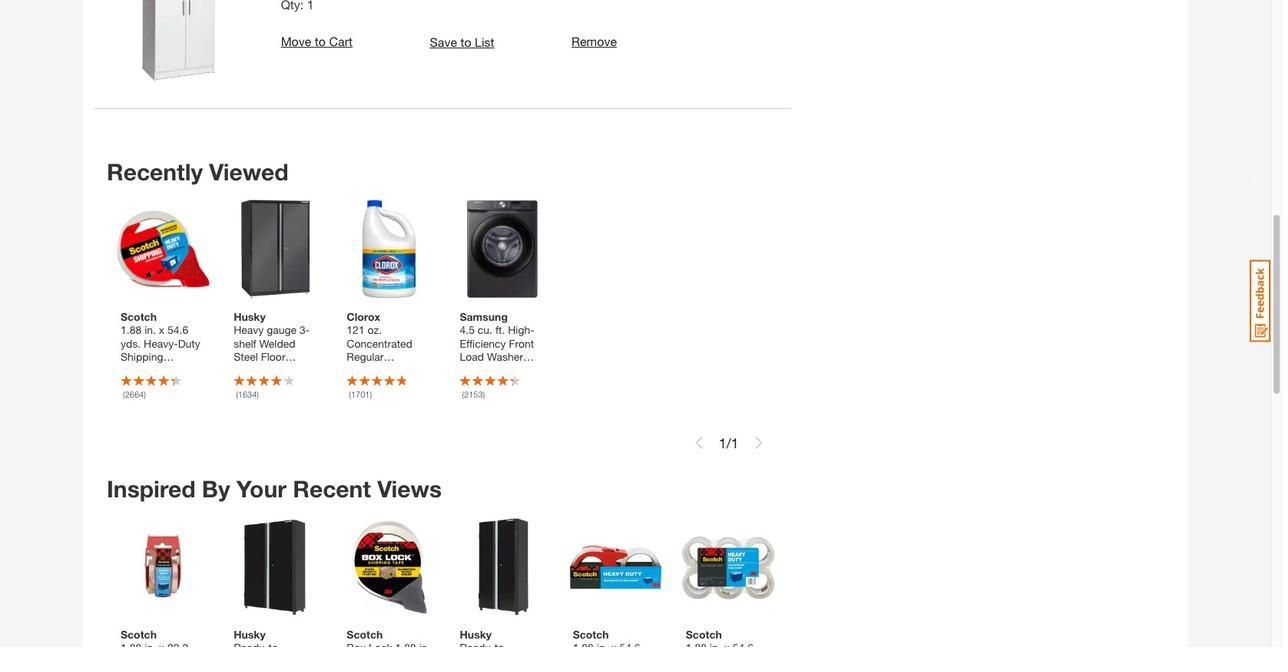 Task type: describe. For each thing, give the bounding box(es) containing it.
( 1634 )
[[236, 390, 259, 400]]

move to cart
[[281, 34, 353, 49]]

scotch link for the 1.88 in. x 54.6 yds. heavy duty shipping packaging tape with dispenser (2-pack) image
[[573, 629, 659, 648]]

this is the first slide image
[[693, 438, 705, 450]]

move
[[281, 34, 312, 49]]

ft.
[[496, 324, 505, 337]]

floor
[[261, 351, 286, 364]]

save to list button
[[430, 33, 495, 51]]

scotch for box lock 1.88 in. x 54.6 yd. packaging tape with dispenser image
[[347, 629, 383, 642]]

samsung 4.5 cu. ft. high- efficiency front load washer with self-clean+ in brushed black
[[460, 311, 542, 391]]

husky heavy gauge 3- shelf welded steel floor cabinet in black and gray (46 in w x 72 in. h x 24 in. d)
[[234, 311, 316, 418]]

heavy gauge 3-shelf welded steel floor cabinet in black and gray (46 in w x 72 in. h x 24 in. d) image
[[226, 199, 327, 300]]

/
[[727, 435, 731, 452]]

) for cabinet
[[257, 390, 259, 400]]

2 horizontal spatial x
[[295, 391, 301, 404]]

( for 4.5 cu. ft. high- efficiency front load washer with self-clean+ in brushed black
[[462, 390, 464, 400]]

w
[[234, 391, 244, 404]]

4.5 cu. ft. high-efficiency front load washer with self-clean+ in brushed black image
[[452, 199, 553, 300]]

high-
[[508, 324, 535, 337]]

gauge
[[267, 324, 297, 337]]

1 horizontal spatial x
[[247, 391, 252, 404]]

tape
[[174, 364, 197, 377]]

scotch link for box lock 1.88 in. x 54.6 yd. packaging tape with dispenser image
[[347, 629, 432, 648]]

1634
[[238, 390, 257, 400]]

121
[[347, 324, 365, 337]]

product image
[[95, 0, 263, 96]]

( for 1.88 in. x 54.6 yds. heavy-duty shipping packaging tape with dispenser
[[123, 390, 125, 400]]

husky link for ready-to-assemble 24-gauge steel freestanding garage cabinet in black (36.6 in. w x 72 in. h x 18.3 in. d) image
[[460, 629, 545, 648]]

2 1 from the left
[[731, 435, 739, 452]]

brushed
[[471, 378, 512, 391]]

x inside scotch 1.88 in. x 54.6 yds. heavy-duty shipping packaging tape with dispenser
[[159, 324, 165, 337]]

in inside samsung 4.5 cu. ft. high- efficiency front load washer with self-clean+ in brushed black
[[460, 378, 468, 391]]

heavy
[[234, 324, 264, 337]]

(46
[[281, 378, 296, 391]]

24
[[304, 391, 316, 404]]

liquid
[[347, 378, 376, 391]]

scotch 1.88 in. x 54.6 yds. heavy-duty shipping packaging tape with dispenser
[[121, 311, 200, 391]]

ready-to-assemble 24-gauge steel freestanding garage cabinet in black (48 in. w x 72 in. h x 18 in. d) image
[[226, 517, 327, 618]]

2 horizontal spatial in.
[[270, 391, 282, 404]]

husky link for the ready-to-assemble 24-gauge steel freestanding garage cabinet in black (48 in. w x 72 in. h x 18 in. d) image on the left of page
[[234, 629, 319, 648]]

save to list
[[430, 34, 495, 49]]

) for cleaner
[[370, 390, 372, 400]]

load
[[460, 351, 484, 364]]

) for shipping
[[144, 390, 146, 400]]

packaging
[[121, 364, 171, 377]]

shipping
[[121, 351, 163, 364]]

disinfecting
[[347, 364, 403, 377]]

in. inside scotch 1.88 in. x 54.6 yds. heavy-duty shipping packaging tape with dispenser
[[145, 324, 156, 337]]

cleaner
[[347, 391, 384, 404]]

ready-to-assemble 24-gauge steel freestanding garage cabinet in black (36.6 in. w x 72 in. h x 18.3 in. d) image
[[452, 517, 553, 618]]

and
[[234, 378, 252, 391]]

cabinet
[[234, 364, 271, 377]]

husky inside husky heavy gauge 3- shelf welded steel floor cabinet in black and gray (46 in w x 72 in. h x 24 in. d)
[[234, 311, 266, 324]]

bleach
[[379, 378, 412, 391]]

with inside scotch 1.88 in. x 54.6 yds. heavy-duty shipping packaging tape with dispenser
[[121, 378, 141, 391]]

clorox 121 oz. concentrated regular disinfecting liquid bleach cleaner
[[347, 311, 413, 404]]

scotch link for 1.88 in. x 22.2 yds. heavy duty shipping packaging tape with dispenser image
[[121, 629, 206, 648]]

welded
[[259, 337, 296, 350]]

concentrated
[[347, 337, 413, 350]]

72
[[255, 391, 267, 404]]

heavy-
[[144, 337, 178, 350]]

recently viewed
[[107, 158, 289, 186]]

h
[[285, 391, 292, 404]]

d)
[[248, 405, 259, 418]]

save
[[430, 34, 457, 49]]

clean+
[[505, 364, 540, 377]]

efficiency
[[460, 337, 506, 350]]

1.88 in. x 54.6 yds. heavy-duty shipping packaging tape with dispenser image
[[113, 199, 214, 300]]

box lock 1.88 in. x 54.6 yd. packaging tape with dispenser image
[[339, 517, 440, 618]]



Task type: vqa. For each thing, say whether or not it's contained in the screenshot.
the to
yes



Task type: locate. For each thing, give the bounding box(es) containing it.
1 vertical spatial in.
[[270, 391, 282, 404]]

2 to from the left
[[461, 34, 472, 49]]

121 oz. concentrated regular disinfecting liquid bleach cleaner image
[[339, 199, 440, 300]]

0 horizontal spatial black
[[286, 364, 313, 377]]

with inside samsung 4.5 cu. ft. high- efficiency front load washer with self-clean+ in brushed black
[[460, 364, 480, 377]]

1 horizontal spatial in
[[299, 378, 307, 391]]

2 ( from the left
[[236, 390, 238, 400]]

scotch down box lock 1.88 in. x 54.6 yd. packaging tape with dispenser image
[[347, 629, 383, 642]]

scotch down 1.88 in. x 22.2 yds. heavy duty shipping packaging tape with dispenser image
[[121, 629, 157, 642]]

black inside husky heavy gauge 3- shelf welded steel floor cabinet in black and gray (46 in w x 72 in. h x 24 in. d)
[[286, 364, 313, 377]]

3 ( from the left
[[349, 390, 351, 400]]

shelf
[[234, 337, 257, 350]]

samsung
[[460, 311, 508, 324]]

husky up shelf
[[234, 311, 266, 324]]

in right (46 at the left bottom of the page
[[299, 378, 307, 391]]

list
[[475, 34, 495, 49]]

0 vertical spatial black
[[286, 364, 313, 377]]

4 scotch link from the left
[[686, 629, 772, 648]]

cu.
[[478, 324, 493, 337]]

black
[[286, 364, 313, 377], [515, 378, 542, 391]]

by
[[202, 476, 230, 504]]

54.6
[[168, 324, 188, 337]]

scotch down 1.88 in. x 54.6 yds. heavy duty shipping packaging tape (6 rolls per pack) image
[[686, 629, 722, 642]]

clorox
[[347, 311, 381, 324]]

husky for ready-to-assemble 24-gauge steel freestanding garage cabinet in black (36.6 in. w x 72 in. h x 18.3 in. d) image
[[460, 629, 492, 642]]

1 / 1
[[719, 435, 739, 452]]

2 ) from the left
[[257, 390, 259, 400]]

inspired
[[107, 476, 196, 504]]

2664
[[125, 390, 144, 400]]

to for save
[[461, 34, 472, 49]]

scotch link
[[121, 629, 206, 648], [347, 629, 432, 648], [573, 629, 659, 648], [686, 629, 772, 648]]

inspired by your recent views
[[107, 476, 442, 504]]

viewed
[[209, 158, 289, 186]]

1 horizontal spatial 1
[[731, 435, 739, 452]]

1 horizontal spatial black
[[515, 378, 542, 391]]

husky link
[[234, 629, 319, 648], [460, 629, 545, 648]]

remove
[[572, 34, 617, 49]]

( for heavy gauge 3- shelf welded steel floor cabinet in black and gray (46 in w x 72 in. h x 24 in. d)
[[236, 390, 238, 400]]

1 to from the left
[[315, 34, 326, 49]]

in.
[[145, 324, 156, 337], [270, 391, 282, 404], [234, 405, 245, 418]]

1 scotch link from the left
[[121, 629, 206, 648]]

in down floor
[[274, 364, 283, 377]]

1 horizontal spatial husky link
[[460, 629, 545, 648]]

) down the 'packaging' on the bottom left of page
[[144, 390, 146, 400]]

0 horizontal spatial in
[[274, 364, 283, 377]]

husky down ready-to-assemble 24-gauge steel freestanding garage cabinet in black (36.6 in. w x 72 in. h x 18.3 in. d) image
[[460, 629, 492, 642]]

scotch link down the 1.88 in. x 54.6 yds. heavy duty shipping packaging tape with dispenser (2-pack) image
[[573, 629, 659, 648]]

yds.
[[121, 337, 141, 350]]

( 1701 )
[[349, 390, 372, 400]]

to left cart
[[315, 34, 326, 49]]

3 ) from the left
[[370, 390, 372, 400]]

0 horizontal spatial in.
[[145, 324, 156, 337]]

move to cart button
[[281, 32, 353, 51]]

regular
[[347, 351, 384, 364]]

x
[[159, 324, 165, 337], [247, 391, 252, 404], [295, 391, 301, 404]]

3 scotch link from the left
[[573, 629, 659, 648]]

with down the 'packaging' on the bottom left of page
[[121, 378, 141, 391]]

4 ) from the left
[[483, 390, 485, 400]]

4 ( from the left
[[462, 390, 464, 400]]

1 ) from the left
[[144, 390, 146, 400]]

to for move
[[315, 34, 326, 49]]

0 horizontal spatial x
[[159, 324, 165, 337]]

in. down the w
[[234, 405, 245, 418]]

4.5
[[460, 324, 475, 337]]

views
[[378, 476, 442, 504]]

feedback link image
[[1251, 260, 1271, 343]]

scotch for the 1.88 in. x 54.6 yds. heavy duty shipping packaging tape with dispenser (2-pack) image
[[573, 629, 609, 642]]

to left list
[[461, 34, 472, 49]]

oz.
[[368, 324, 382, 337]]

this is the last slide image
[[753, 438, 765, 450]]

scotch link for 1.88 in. x 54.6 yds. heavy duty shipping packaging tape (6 rolls per pack) image
[[686, 629, 772, 648]]

husky for the ready-to-assemble 24-gauge steel freestanding garage cabinet in black (48 in. w x 72 in. h x 18 in. d) image on the left of page
[[234, 629, 266, 642]]

x right h
[[295, 391, 301, 404]]

husky link down ready-to-assemble 24-gauge steel freestanding garage cabinet in black (36.6 in. w x 72 in. h x 18.3 in. d) image
[[460, 629, 545, 648]]

2 scotch link from the left
[[347, 629, 432, 648]]

duty
[[178, 337, 200, 350]]

1 horizontal spatial with
[[460, 364, 480, 377]]

scotch
[[121, 311, 157, 324], [121, 629, 157, 642], [347, 629, 383, 642], [573, 629, 609, 642], [686, 629, 722, 642]]

recently
[[107, 158, 203, 186]]

0 vertical spatial with
[[460, 364, 480, 377]]

scotch down the 1.88 in. x 54.6 yds. heavy duty shipping packaging tape with dispenser (2-pack) image
[[573, 629, 609, 642]]

in
[[274, 364, 283, 377], [299, 378, 307, 391], [460, 378, 468, 391]]

x up heavy-
[[159, 324, 165, 337]]

black down clean+
[[515, 378, 542, 391]]

2 horizontal spatial in
[[460, 378, 468, 391]]

1 horizontal spatial in.
[[234, 405, 245, 418]]

( for 121 oz. concentrated regular disinfecting liquid bleach cleaner
[[349, 390, 351, 400]]

) down self-
[[483, 390, 485, 400]]

2 husky link from the left
[[460, 629, 545, 648]]

1 horizontal spatial to
[[461, 34, 472, 49]]

husky link down the ready-to-assemble 24-gauge steel freestanding garage cabinet in black (48 in. w x 72 in. h x 18 in. d) image on the left of page
[[234, 629, 319, 648]]

in. up heavy-
[[145, 324, 156, 337]]

scotch up 'yds.'
[[121, 311, 157, 324]]

0 horizontal spatial to
[[315, 34, 326, 49]]

remove button
[[572, 32, 617, 51]]

scotch link down 1.88 in. x 54.6 yds. heavy duty shipping packaging tape (6 rolls per pack) image
[[686, 629, 772, 648]]

1 1 from the left
[[719, 435, 727, 452]]

1 right this is the first slide icon
[[719, 435, 727, 452]]

dispenser
[[144, 378, 192, 391]]

) up 'd)'
[[257, 390, 259, 400]]

your
[[237, 476, 287, 504]]

to inside button
[[315, 34, 326, 49]]

husky down the ready-to-assemble 24-gauge steel freestanding garage cabinet in black (48 in. w x 72 in. h x 18 in. d) image on the left of page
[[234, 629, 266, 642]]

black up (46 at the left bottom of the page
[[286, 364, 313, 377]]

recent
[[293, 476, 371, 504]]

1 left this is the last slide image
[[731, 435, 739, 452]]

x right the w
[[247, 391, 252, 404]]

with down load
[[460, 364, 480, 377]]

( 2664 )
[[123, 390, 146, 400]]

scotch for 1.88 in. x 54.6 yds. heavy duty shipping packaging tape (6 rolls per pack) image
[[686, 629, 722, 642]]

1 vertical spatial black
[[515, 378, 542, 391]]

scotch for 1.88 in. x 22.2 yds. heavy duty shipping packaging tape with dispenser image
[[121, 629, 157, 642]]

1.88
[[121, 324, 142, 337]]

0 vertical spatial in.
[[145, 324, 156, 337]]

0 horizontal spatial 1
[[719, 435, 727, 452]]

front
[[509, 337, 534, 350]]

black inside samsung 4.5 cu. ft. high- efficiency front load washer with self-clean+ in brushed black
[[515, 378, 542, 391]]

with
[[460, 364, 480, 377], [121, 378, 141, 391]]

steel
[[234, 351, 258, 364]]

1.88 in. x 54.6 yds. heavy duty shipping packaging tape (6 rolls per pack) image
[[679, 517, 779, 618]]

( 2153 )
[[462, 390, 485, 400]]

0 horizontal spatial with
[[121, 378, 141, 391]]

1 vertical spatial with
[[121, 378, 141, 391]]

1
[[719, 435, 727, 452], [731, 435, 739, 452]]

1 ( from the left
[[123, 390, 125, 400]]

) down disinfecting
[[370, 390, 372, 400]]

in left "brushed"
[[460, 378, 468, 391]]

scotch inside scotch 1.88 in. x 54.6 yds. heavy-duty shipping packaging tape with dispenser
[[121, 311, 157, 324]]

husky
[[234, 311, 266, 324], [234, 629, 266, 642], [460, 629, 492, 642]]

) for washer
[[483, 390, 485, 400]]

1.88 in. x 22.2 yds. heavy duty shipping packaging tape with dispenser image
[[113, 517, 214, 618]]

1.88 in. x 54.6 yds. heavy duty shipping packaging tape with dispenser (2-pack) image
[[565, 517, 666, 618]]

1701
[[351, 390, 370, 400]]

2153
[[464, 390, 483, 400]]

washer
[[487, 351, 523, 364]]

scotch link down box lock 1.88 in. x 54.6 yd. packaging tape with dispenser image
[[347, 629, 432, 648]]

scotch link down 1.88 in. x 22.2 yds. heavy duty shipping packaging tape with dispenser image
[[121, 629, 206, 648]]

gray
[[255, 378, 278, 391]]

1 husky link from the left
[[234, 629, 319, 648]]

(
[[123, 390, 125, 400], [236, 390, 238, 400], [349, 390, 351, 400], [462, 390, 464, 400]]

to
[[315, 34, 326, 49], [461, 34, 472, 49]]

2 vertical spatial in.
[[234, 405, 245, 418]]

0 horizontal spatial husky link
[[234, 629, 319, 648]]

self-
[[483, 364, 505, 377]]

in. left h
[[270, 391, 282, 404]]

)
[[144, 390, 146, 400], [257, 390, 259, 400], [370, 390, 372, 400], [483, 390, 485, 400]]

cart
[[329, 34, 353, 49]]

to inside button
[[461, 34, 472, 49]]

3-
[[300, 324, 310, 337]]



